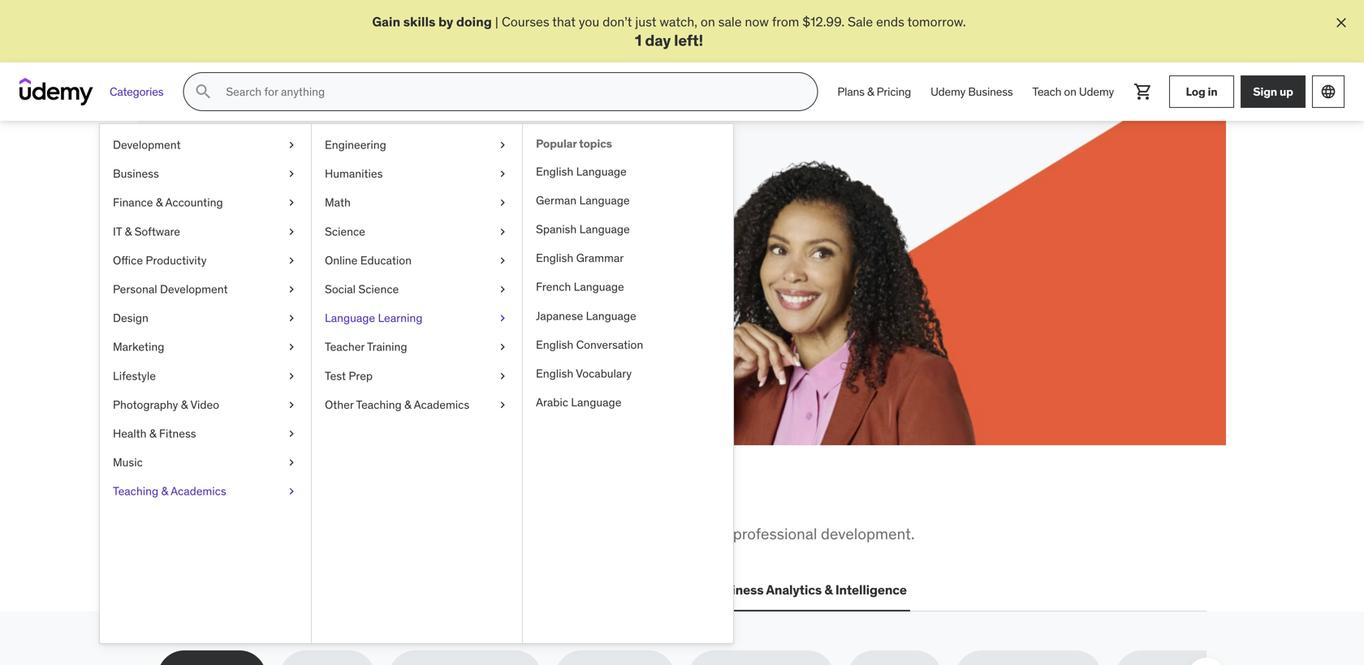 Task type: locate. For each thing, give the bounding box(es) containing it.
french language
[[536, 280, 624, 295]]

development
[[113, 138, 181, 152], [160, 282, 228, 297]]

& inside 'link'
[[156, 196, 163, 210]]

science down your
[[358, 282, 399, 297]]

0 vertical spatial on
[[701, 13, 715, 30]]

on inside gain skills by doing | courses that you don't just watch, on sale now from $12.99. sale ends tomorrow. 1 day left!
[[701, 13, 715, 30]]

tomorrow. for save)
[[336, 283, 394, 299]]

1 vertical spatial it
[[292, 582, 303, 599]]

ends for |
[[876, 13, 905, 30]]

social
[[325, 282, 356, 297]]

sale up the plans
[[848, 13, 873, 30]]

science for data
[[525, 582, 573, 599]]

plans & pricing link
[[828, 72, 921, 111]]

$12.99. for |
[[803, 13, 845, 30]]

science up 'online'
[[325, 225, 365, 239]]

$12.99. inside gain skills by doing | courses that you don't just watch, on sale now from $12.99. sale ends tomorrow. 1 day left!
[[803, 13, 845, 30]]

udemy
[[931, 84, 966, 99], [1079, 84, 1114, 99]]

in up topics,
[[439, 484, 464, 518]]

1 horizontal spatial it
[[292, 582, 303, 599]]

finance & accounting link
[[100, 189, 311, 218]]

courses for doing
[[502, 13, 550, 30]]

language up conversation
[[586, 309, 636, 324]]

prep
[[349, 369, 373, 384]]

personal development link
[[100, 275, 311, 304]]

1 horizontal spatial business
[[709, 582, 764, 599]]

xsmall image inside finance & accounting 'link'
[[285, 195, 298, 211]]

$12.99. right from
[[803, 13, 845, 30]]

teacher
[[325, 340, 365, 355]]

language inside the arabic language link
[[571, 396, 622, 410]]

it for it & software
[[113, 225, 122, 239]]

& for pricing
[[867, 84, 874, 99]]

1 horizontal spatial ends
[[876, 13, 905, 30]]

& right the plans
[[867, 84, 874, 99]]

xsmall image for test prep
[[496, 369, 509, 385]]

2 horizontal spatial business
[[968, 84, 1013, 99]]

starting
[[487, 265, 532, 281]]

academics
[[414, 398, 470, 413], [171, 485, 226, 499]]

academics down music link
[[171, 485, 226, 499]]

0 horizontal spatial skills
[[246, 484, 316, 518]]

language inside spanish language link
[[580, 222, 630, 237]]

& left video
[[181, 398, 188, 413]]

0 horizontal spatial business
[[113, 167, 159, 181]]

submit search image
[[194, 82, 213, 102]]

xsmall image
[[285, 137, 298, 153], [285, 166, 298, 182], [496, 166, 509, 182], [285, 224, 298, 240], [496, 224, 509, 240], [285, 253, 298, 269], [496, 311, 509, 327], [496, 340, 509, 356], [496, 369, 509, 385], [285, 398, 298, 413], [496, 398, 509, 413], [285, 455, 298, 471]]

xsmall image inside lifestyle link
[[285, 369, 298, 385]]

xsmall image inside social science link
[[496, 282, 509, 298]]

sale inside gain skills by doing | courses that you don't just watch, on sale now from $12.99. sale ends tomorrow. 1 day left!
[[848, 13, 873, 30]]

language down vocabulary
[[571, 396, 622, 410]]

xsmall image inside the online education link
[[496, 253, 509, 269]]

& right finance
[[156, 196, 163, 210]]

courses right |
[[502, 13, 550, 30]]

xsmall image inside the "science" link
[[496, 224, 509, 240]]

english for english vocabulary
[[536, 367, 574, 381]]

& up office
[[125, 225, 132, 239]]

4 english from the top
[[536, 367, 574, 381]]

xsmall image for other teaching & academics
[[496, 398, 509, 413]]

science inside button
[[525, 582, 573, 599]]

xsmall image for design
[[285, 311, 298, 327]]

learning
[[388, 265, 435, 281]]

2 vertical spatial in
[[439, 484, 464, 518]]

german language link
[[523, 186, 733, 215]]

academics inside "link"
[[171, 485, 226, 499]]

0 vertical spatial teaching
[[356, 398, 402, 413]]

0 vertical spatial it
[[113, 225, 122, 239]]

0 vertical spatial business
[[968, 84, 1013, 99]]

$12.99. inside learn, practice, succeed (and save) courses for every skill in your learning journey, starting at $12.99. sale ends tomorrow.
[[231, 283, 273, 299]]

xsmall image for teacher training
[[496, 340, 509, 356]]

xsmall image for math
[[496, 195, 509, 211]]

udemy business
[[931, 84, 1013, 99]]

0 horizontal spatial in
[[346, 265, 357, 281]]

english up arabic
[[536, 367, 574, 381]]

finance & accounting
[[113, 196, 223, 210]]

it inside button
[[292, 582, 303, 599]]

0 horizontal spatial you
[[321, 484, 367, 518]]

tomorrow. inside gain skills by doing | courses that you don't just watch, on sale now from $12.99. sale ends tomorrow. 1 day left!
[[908, 13, 966, 30]]

online education
[[325, 253, 412, 268]]

xsmall image for online education
[[496, 253, 509, 269]]

xsmall image inside other teaching & academics link
[[496, 398, 509, 413]]

sale
[[718, 13, 742, 30]]

xsmall image inside language learning link
[[496, 311, 509, 327]]

skills left to
[[321, 525, 356, 544]]

0 horizontal spatial courses
[[216, 265, 264, 281]]

xsmall image inside health & fitness link
[[285, 426, 298, 442]]

0 horizontal spatial $12.99.
[[231, 283, 273, 299]]

rounded
[[672, 525, 729, 544]]

ends for save)
[[304, 283, 333, 299]]

xsmall image inside personal development link
[[285, 282, 298, 298]]

1 vertical spatial skills
[[246, 484, 316, 518]]

gain
[[372, 13, 400, 30]]

english for english conversation
[[536, 338, 574, 353]]

0 vertical spatial academics
[[414, 398, 470, 413]]

business left analytics on the right of page
[[709, 582, 764, 599]]

you inside all the skills you need in one place from critical workplace skills to technical topics, our catalog supports well-rounded professional development.
[[321, 484, 367, 518]]

0 vertical spatial you
[[579, 13, 600, 30]]

french
[[536, 280, 571, 295]]

xsmall image for music
[[285, 455, 298, 471]]

log in
[[1186, 84, 1218, 99]]

business for business analytics & intelligence
[[709, 582, 764, 599]]

skills left by
[[403, 13, 436, 30]]

1 horizontal spatial sale
[[848, 13, 873, 30]]

education
[[360, 253, 412, 268]]

0 vertical spatial tomorrow.
[[908, 13, 966, 30]]

ends up pricing
[[876, 13, 905, 30]]

business up finance
[[113, 167, 159, 181]]

1 vertical spatial in
[[346, 265, 357, 281]]

xsmall image
[[496, 137, 509, 153], [285, 195, 298, 211], [496, 195, 509, 211], [496, 253, 509, 269], [285, 282, 298, 298], [496, 282, 509, 298], [285, 311, 298, 327], [285, 340, 298, 356], [285, 369, 298, 385], [285, 426, 298, 442], [285, 484, 298, 500]]

save)
[[277, 224, 342, 258]]

1 english from the top
[[536, 164, 574, 179]]

2 vertical spatial business
[[709, 582, 764, 599]]

1 vertical spatial ends
[[304, 283, 333, 299]]

&
[[867, 84, 874, 99], [156, 196, 163, 210], [125, 225, 132, 239], [181, 398, 188, 413], [404, 398, 411, 413], [149, 427, 156, 442], [161, 485, 168, 499], [825, 582, 833, 599]]

1 vertical spatial courses
[[216, 265, 264, 281]]

0 horizontal spatial ends
[[304, 283, 333, 299]]

other teaching & academics
[[325, 398, 470, 413]]

1 vertical spatial you
[[321, 484, 367, 518]]

0 horizontal spatial it
[[113, 225, 122, 239]]

english up french
[[536, 251, 574, 266]]

practice,
[[305, 192, 416, 226]]

ends inside learn, practice, succeed (and save) courses for every skill in your learning journey, starting at $12.99. sale ends tomorrow.
[[304, 283, 333, 299]]

on right teach
[[1064, 84, 1077, 99]]

to
[[359, 525, 373, 544]]

tomorrow. inside learn, practice, succeed (and save) courses for every skill in your learning journey, starting at $12.99. sale ends tomorrow.
[[336, 283, 394, 299]]

udemy right pricing
[[931, 84, 966, 99]]

2 vertical spatial skills
[[321, 525, 356, 544]]

1 horizontal spatial in
[[439, 484, 464, 518]]

1 horizontal spatial you
[[579, 13, 600, 30]]

0 vertical spatial courses
[[502, 13, 550, 30]]

german language
[[536, 193, 630, 208]]

english language link
[[523, 158, 733, 186]]

udemy business link
[[921, 72, 1023, 111]]

tomorrow. up udemy business
[[908, 13, 966, 30]]

1 horizontal spatial $12.99.
[[803, 13, 845, 30]]

xsmall image inside it & software link
[[285, 224, 298, 240]]

xsmall image inside test prep link
[[496, 369, 509, 385]]

english
[[536, 164, 574, 179], [536, 251, 574, 266], [536, 338, 574, 353], [536, 367, 574, 381]]

courses up at
[[216, 265, 264, 281]]

1 horizontal spatial skills
[[321, 525, 356, 544]]

2 horizontal spatial in
[[1208, 84, 1218, 99]]

skills up workplace
[[246, 484, 316, 518]]

test prep
[[325, 369, 373, 384]]

language for arabic language
[[571, 396, 622, 410]]

teaching
[[356, 398, 402, 413], [113, 485, 158, 499]]

0 horizontal spatial on
[[701, 13, 715, 30]]

2 vertical spatial science
[[525, 582, 573, 599]]

sale inside learn, practice, succeed (and save) courses for every skill in your learning journey, starting at $12.99. sale ends tomorrow.
[[276, 283, 301, 299]]

by
[[439, 13, 453, 30]]

plans
[[838, 84, 865, 99]]

xsmall image inside business link
[[285, 166, 298, 182]]

development down office productivity link in the top left of the page
[[160, 282, 228, 297]]

1 vertical spatial $12.99.
[[231, 283, 273, 299]]

1 vertical spatial academics
[[171, 485, 226, 499]]

photography
[[113, 398, 178, 413]]

xsmall image inside development link
[[285, 137, 298, 153]]

teaching & academics link
[[100, 478, 311, 507]]

1 horizontal spatial courses
[[502, 13, 550, 30]]

0 vertical spatial skills
[[403, 13, 436, 30]]

other teaching & academics link
[[312, 391, 522, 420]]

1 vertical spatial business
[[113, 167, 159, 181]]

xsmall image inside music link
[[285, 455, 298, 471]]

& right analytics on the right of page
[[825, 582, 833, 599]]

language up teacher
[[325, 311, 375, 326]]

xsmall image inside photography & video 'link'
[[285, 398, 298, 413]]

0 horizontal spatial tomorrow.
[[336, 283, 394, 299]]

you up to
[[321, 484, 367, 518]]

spanish
[[536, 222, 577, 237]]

teaching down prep
[[356, 398, 402, 413]]

day
[[645, 30, 671, 50]]

sale down every
[[276, 283, 301, 299]]

software
[[134, 225, 180, 239]]

udemy image
[[19, 78, 93, 106]]

development down categories dropdown button
[[113, 138, 181, 152]]

& for academics
[[161, 485, 168, 499]]

social science link
[[312, 275, 522, 304]]

0 horizontal spatial academics
[[171, 485, 226, 499]]

language up spanish language
[[579, 193, 630, 208]]

xsmall image inside office productivity link
[[285, 253, 298, 269]]

1 vertical spatial sale
[[276, 283, 301, 299]]

it up office
[[113, 225, 122, 239]]

sale for save)
[[276, 283, 301, 299]]

udemy left shopping cart with 0 items icon
[[1079, 84, 1114, 99]]

0 horizontal spatial udemy
[[931, 84, 966, 99]]

it
[[113, 225, 122, 239], [292, 582, 303, 599]]

business inside business link
[[113, 167, 159, 181]]

xsmall image inside the marketing link
[[285, 340, 298, 356]]

english grammar
[[536, 251, 624, 266]]

in right "skill"
[[346, 265, 357, 281]]

$12.99. down 'for'
[[231, 283, 273, 299]]

xsmall image inside math "link"
[[496, 195, 509, 211]]

xsmall image inside engineering link
[[496, 137, 509, 153]]

journey,
[[438, 265, 484, 281]]

you right that
[[579, 13, 600, 30]]

teach on udemy link
[[1023, 72, 1124, 111]]

data science button
[[491, 572, 577, 611]]

1
[[635, 30, 642, 50]]

english vocabulary
[[536, 367, 632, 381]]

0 vertical spatial development
[[113, 138, 181, 152]]

language for spanish language
[[580, 222, 630, 237]]

language inside german language link
[[579, 193, 630, 208]]

0 vertical spatial sale
[[848, 13, 873, 30]]

0 vertical spatial $12.99.
[[803, 13, 845, 30]]

language inside french language link
[[574, 280, 624, 295]]

1 vertical spatial teaching
[[113, 485, 158, 499]]

tomorrow. down your
[[336, 283, 394, 299]]

it left certifications
[[292, 582, 303, 599]]

xsmall image for marketing
[[285, 340, 298, 356]]

online
[[325, 253, 358, 268]]

japanese language
[[536, 309, 636, 324]]

1 vertical spatial science
[[358, 282, 399, 297]]

log in link
[[1169, 76, 1234, 108]]

1 horizontal spatial academics
[[414, 398, 470, 413]]

1 horizontal spatial udemy
[[1079, 84, 1114, 99]]

teacher training link
[[312, 333, 522, 362]]

business inside business analytics & intelligence button
[[709, 582, 764, 599]]

on left sale
[[701, 13, 715, 30]]

xsmall image for teaching & academics
[[285, 484, 298, 500]]

& down test prep link
[[404, 398, 411, 413]]

1 vertical spatial on
[[1064, 84, 1077, 99]]

language down grammar at the left
[[574, 280, 624, 295]]

ends inside gain skills by doing | courses that you don't just watch, on sale now from $12.99. sale ends tomorrow. 1 day left!
[[876, 13, 905, 30]]

language up grammar at the left
[[580, 222, 630, 237]]

1 horizontal spatial tomorrow.
[[908, 13, 966, 30]]

& for video
[[181, 398, 188, 413]]

xsmall image for personal development
[[285, 282, 298, 298]]

critical
[[197, 525, 243, 544]]

english down japanese
[[536, 338, 574, 353]]

|
[[495, 13, 499, 30]]

business left teach
[[968, 84, 1013, 99]]

humanities
[[325, 167, 383, 181]]

1 vertical spatial tomorrow.
[[336, 283, 394, 299]]

development.
[[821, 525, 915, 544]]

language down topics
[[576, 164, 627, 179]]

video
[[190, 398, 219, 413]]

xsmall image for photography & video
[[285, 398, 298, 413]]

all the skills you need in one place from critical workplace skills to technical topics, our catalog supports well-rounded professional development.
[[158, 484, 915, 544]]

technical
[[377, 525, 440, 544]]

social science
[[325, 282, 399, 297]]

0 vertical spatial ends
[[876, 13, 905, 30]]

xsmall image for finance & accounting
[[285, 195, 298, 211]]

xsmall image inside teacher training link
[[496, 340, 509, 356]]

0 horizontal spatial sale
[[276, 283, 301, 299]]

on
[[701, 13, 715, 30], [1064, 84, 1077, 99]]

1 vertical spatial development
[[160, 282, 228, 297]]

courses
[[502, 13, 550, 30], [216, 265, 264, 281]]

xsmall image for science
[[496, 224, 509, 240]]

business analytics & intelligence
[[709, 582, 907, 599]]

language inside english language link
[[576, 164, 627, 179]]

& inside 'link'
[[181, 398, 188, 413]]

arabic
[[536, 396, 568, 410]]

up
[[1280, 84, 1294, 99]]

language inside japanese language link
[[586, 309, 636, 324]]

ends down "skill"
[[304, 283, 333, 299]]

xsmall image inside humanities link
[[496, 166, 509, 182]]

engineering link
[[312, 131, 522, 160]]

& right health
[[149, 427, 156, 442]]

courses inside learn, practice, succeed (and save) courses for every skill in your learning journey, starting at $12.99. sale ends tomorrow.
[[216, 265, 264, 281]]

0 horizontal spatial teaching
[[113, 485, 158, 499]]

3 english from the top
[[536, 338, 574, 353]]

xsmall image inside the design link
[[285, 311, 298, 327]]

in right the log
[[1208, 84, 1218, 99]]

0 vertical spatial science
[[325, 225, 365, 239]]

xsmall image for engineering
[[496, 137, 509, 153]]

tomorrow.
[[908, 13, 966, 30], [336, 283, 394, 299]]

science right data
[[525, 582, 573, 599]]

every
[[286, 265, 317, 281]]

english down popular
[[536, 164, 574, 179]]

productivity
[[146, 253, 207, 268]]

& up from
[[161, 485, 168, 499]]

0 vertical spatial in
[[1208, 84, 1218, 99]]

2 horizontal spatial skills
[[403, 13, 436, 30]]

2 english from the top
[[536, 251, 574, 266]]

courses inside gain skills by doing | courses that you don't just watch, on sale now from $12.99. sale ends tomorrow. 1 day left!
[[502, 13, 550, 30]]

skills inside gain skills by doing | courses that you don't just watch, on sale now from $12.99. sale ends tomorrow. 1 day left!
[[403, 13, 436, 30]]

xsmall image inside 'teaching & academics' "link"
[[285, 484, 298, 500]]

academics down test prep link
[[414, 398, 470, 413]]

teaching down music
[[113, 485, 158, 499]]

from
[[772, 13, 799, 30]]

shopping cart with 0 items image
[[1134, 82, 1153, 102]]

english conversation link
[[523, 331, 733, 360]]



Task type: describe. For each thing, give the bounding box(es) containing it.
in inside all the skills you need in one place from critical workplace skills to technical topics, our catalog supports well-rounded professional development.
[[439, 484, 464, 518]]

health
[[113, 427, 147, 442]]

in inside learn, practice, succeed (and save) courses for every skill in your learning journey, starting at $12.99. sale ends tomorrow.
[[346, 265, 357, 281]]

learning
[[378, 311, 423, 326]]

popular
[[536, 137, 577, 151]]

courses for (and
[[216, 265, 264, 281]]

office productivity link
[[100, 247, 311, 275]]

data science
[[494, 582, 573, 599]]

sign up link
[[1241, 76, 1306, 108]]

& inside button
[[825, 582, 833, 599]]

watch,
[[660, 13, 698, 30]]

topics
[[579, 137, 612, 151]]

health & fitness
[[113, 427, 196, 442]]

japanese
[[536, 309, 583, 324]]

humanities link
[[312, 160, 522, 189]]

& for accounting
[[156, 196, 163, 210]]

language for japanese language
[[586, 309, 636, 324]]

xsmall image for language learning
[[496, 311, 509, 327]]

now
[[745, 13, 769, 30]]

language for english language
[[576, 164, 627, 179]]

2 udemy from the left
[[1079, 84, 1114, 99]]

photography & video
[[113, 398, 219, 413]]

grammar
[[576, 251, 624, 266]]

xsmall image for business
[[285, 166, 298, 182]]

accounting
[[165, 196, 223, 210]]

english for english grammar
[[536, 251, 574, 266]]

xsmall image for development
[[285, 137, 298, 153]]

training
[[367, 340, 407, 355]]

english for english language
[[536, 164, 574, 179]]

succeed
[[420, 192, 522, 226]]

for
[[267, 265, 283, 281]]

xsmall image for lifestyle
[[285, 369, 298, 385]]

choose a language image
[[1321, 84, 1337, 100]]

certifications
[[305, 582, 388, 599]]

popular topics
[[536, 137, 612, 151]]

that
[[552, 13, 576, 30]]

personal development
[[113, 282, 228, 297]]

lifestyle link
[[100, 362, 311, 391]]

sale for |
[[848, 13, 873, 30]]

test prep link
[[312, 362, 522, 391]]

science for social
[[358, 282, 399, 297]]

language inside language learning link
[[325, 311, 375, 326]]

xsmall image for humanities
[[496, 166, 509, 182]]

at
[[216, 283, 227, 299]]

1 horizontal spatial on
[[1064, 84, 1077, 99]]

our
[[493, 525, 515, 544]]

business link
[[100, 160, 311, 189]]

& for software
[[125, 225, 132, 239]]

business for business
[[113, 167, 159, 181]]

xsmall image for health & fitness
[[285, 426, 298, 442]]

don't
[[603, 13, 632, 30]]

close image
[[1334, 15, 1350, 31]]

lifestyle
[[113, 369, 156, 384]]

spanish language link
[[523, 215, 733, 244]]

health & fitness link
[[100, 420, 311, 449]]

place
[[520, 484, 587, 518]]

language for german language
[[579, 193, 630, 208]]

design link
[[100, 304, 311, 333]]

gain skills by doing | courses that you don't just watch, on sale now from $12.99. sale ends tomorrow. 1 day left!
[[372, 13, 966, 50]]

xsmall image for it & software
[[285, 224, 298, 240]]

it & software
[[113, 225, 180, 239]]

language learning link
[[312, 304, 522, 333]]

it for it certifications
[[292, 582, 303, 599]]

$12.99. for save)
[[231, 283, 273, 299]]

all
[[158, 484, 195, 518]]

1 udemy from the left
[[931, 84, 966, 99]]

teaching inside "link"
[[113, 485, 158, 499]]

marketing link
[[100, 333, 311, 362]]

1 horizontal spatial teaching
[[356, 398, 402, 413]]

language for french language
[[574, 280, 624, 295]]

business analytics & intelligence button
[[706, 572, 910, 611]]

(and
[[216, 224, 273, 258]]

japanese language link
[[523, 302, 733, 331]]

science link
[[312, 218, 522, 247]]

business inside the 'udemy business' link
[[968, 84, 1013, 99]]

categories button
[[100, 72, 173, 111]]

xsmall image for office productivity
[[285, 253, 298, 269]]

your
[[360, 265, 385, 281]]

it certifications
[[292, 582, 388, 599]]

sign up
[[1253, 84, 1294, 99]]

sign
[[1253, 84, 1278, 99]]

arabic language link
[[523, 389, 733, 418]]

office productivity
[[113, 253, 207, 268]]

english grammar link
[[523, 244, 733, 273]]

Search for anything text field
[[223, 78, 798, 106]]

tomorrow. for |
[[908, 13, 966, 30]]

teach on udemy
[[1033, 84, 1114, 99]]

finance
[[113, 196, 153, 210]]

you inside gain skills by doing | courses that you don't just watch, on sale now from $12.99. sale ends tomorrow. 1 day left!
[[579, 13, 600, 30]]

just
[[635, 13, 657, 30]]

log
[[1186, 84, 1206, 99]]

doing
[[456, 13, 492, 30]]

math
[[325, 196, 351, 210]]

xsmall image for social science
[[496, 282, 509, 298]]

data
[[494, 582, 522, 599]]

supports
[[573, 525, 635, 544]]

teach
[[1033, 84, 1062, 99]]

& for fitness
[[149, 427, 156, 442]]

professional
[[733, 525, 817, 544]]

engineering
[[325, 138, 386, 152]]

french language link
[[523, 273, 733, 302]]

it & software link
[[100, 218, 311, 247]]

need
[[372, 484, 434, 518]]

the
[[200, 484, 241, 518]]

language learning element
[[522, 124, 733, 644]]

workplace
[[247, 525, 318, 544]]

one
[[468, 484, 515, 518]]

learn, practice, succeed (and save) courses for every skill in your learning journey, starting at $12.99. sale ends tomorrow.
[[216, 192, 532, 299]]

test
[[325, 369, 346, 384]]

pricing
[[877, 84, 911, 99]]

math link
[[312, 189, 522, 218]]

marketing
[[113, 340, 164, 355]]

catalog
[[519, 525, 570, 544]]



Task type: vqa. For each thing, say whether or not it's contained in the screenshot.
watch,
yes



